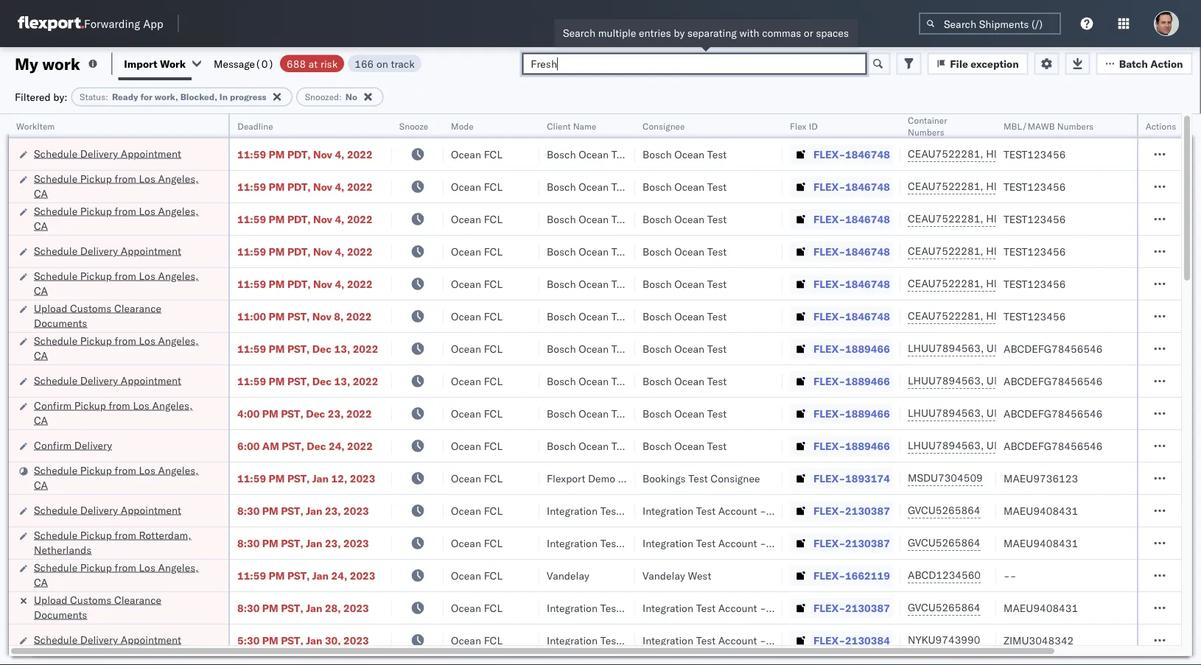 Task type: describe. For each thing, give the bounding box(es) containing it.
delivery for schedule delivery appointment button corresponding to 5:30 pm pst, jan 30, 2023
[[80, 634, 118, 647]]

pickup for fifth schedule pickup from los angeles, ca button from the top of the page
[[80, 464, 112, 477]]

Search Shipments (/) text field
[[920, 13, 1062, 35]]

5:30
[[237, 635, 260, 647]]

status
[[80, 91, 106, 102]]

2 ceau7522281, from the top
[[908, 180, 984, 193]]

pst, up "11:59 pm pst, jan 24, 2023"
[[281, 537, 304, 550]]

2 documents from the top
[[34, 609, 87, 622]]

filtered by:
[[15, 90, 68, 103]]

1 hlxu6269489, from the top
[[987, 147, 1062, 160]]

gvcu5265864 for schedule pickup from rotterdam, netherlands
[[908, 537, 981, 550]]

1 integration from the top
[[643, 505, 694, 518]]

schedule pickup from los angeles, ca link for 4th schedule pickup from los angeles, ca button from the bottom
[[34, 269, 209, 298]]

1 fcl from the top
[[484, 148, 503, 161]]

1 11:59 from the top
[[237, 148, 266, 161]]

1 pdt, from the top
[[287, 148, 311, 161]]

3 lagerfeld from the top
[[791, 602, 835, 615]]

2 customs from the top
[[70, 594, 112, 607]]

schedule for first schedule delivery appointment button from the top of the page
[[34, 147, 78, 160]]

2 11:59 pm pdt, nov 4, 2022 from the top
[[237, 180, 373, 193]]

mode
[[451, 121, 474, 132]]

gvcu5265864 for schedule delivery appointment
[[908, 504, 981, 517]]

separating
[[688, 27, 737, 39]]

4 uetu5238478 from the top
[[987, 439, 1059, 452]]

lhuu7894563, uetu5238478 for schedule delivery appointment
[[908, 375, 1059, 388]]

3 ceau7522281, from the top
[[908, 212, 984, 225]]

1 schedule delivery appointment link from the top
[[34, 146, 181, 161]]

for
[[140, 91, 153, 102]]

2 appointment from the top
[[121, 244, 181, 257]]

container
[[908, 115, 948, 126]]

3 integration test account - karl lagerfeld from the top
[[643, 602, 835, 615]]

with
[[740, 27, 760, 39]]

schedule pickup from los angeles, ca for first schedule pickup from los angeles, ca button from the top
[[34, 172, 199, 200]]

2 schedule delivery appointment from the top
[[34, 244, 181, 257]]

schedule for 1st schedule pickup from los angeles, ca button from the bottom
[[34, 562, 78, 574]]

2 integration from the top
[[643, 537, 694, 550]]

8:30 for schedule delivery appointment
[[237, 505, 260, 518]]

container numbers
[[908, 115, 948, 138]]

pickup for 5th schedule pickup from los angeles, ca button from the bottom of the page
[[80, 205, 112, 218]]

confirm delivery button
[[34, 438, 112, 455]]

4 lagerfeld from the top
[[791, 635, 835, 647]]

3 maeu9408431 from the top
[[1004, 602, 1079, 615]]

2 upload customs clearance documents link from the top
[[34, 593, 209, 623]]

3 gvcu5265864 from the top
[[908, 602, 981, 615]]

integration test account - karl lagerfeld for schedule delivery appointment link related to 5:30
[[643, 635, 835, 647]]

11:59 pm pst, dec 13, 2022 for schedule pickup from los angeles, ca
[[237, 343, 379, 355]]

schedule delivery appointment for 8:30 pm pst, jan 23, 2023
[[34, 504, 181, 517]]

4 hlxu6269489, from the top
[[987, 245, 1062, 258]]

2 lagerfeld from the top
[[791, 537, 835, 550]]

angeles, for confirm pickup from los angeles, ca link
[[152, 399, 193, 412]]

snoozed : no
[[305, 91, 358, 102]]

angeles, for the schedule pickup from los angeles, ca link associated with first schedule pickup from los angeles, ca button from the top
[[158, 172, 199, 185]]

search
[[563, 27, 596, 39]]

3 2130387 from the top
[[846, 602, 891, 615]]

dec up 11:59 pm pst, jan 12, 2023
[[307, 440, 326, 453]]

flex id button
[[783, 117, 886, 132]]

customs inside button
[[70, 302, 112, 315]]

nov for first schedule pickup from los angeles, ca button from the top
[[313, 180, 333, 193]]

import work
[[124, 57, 186, 70]]

workitem button
[[9, 117, 214, 132]]

netherlands
[[34, 544, 92, 557]]

mbl/mawb
[[1004, 121, 1056, 132]]

flex-2130387 for schedule delivery appointment
[[814, 505, 891, 518]]

4 test123456 from the top
[[1004, 245, 1067, 258]]

schedule pickup from rotterdam, netherlands button
[[34, 528, 209, 559]]

flex- for 3rd schedule pickup from los angeles, ca button from the bottom of the page
[[814, 343, 846, 355]]

4 karl from the top
[[769, 635, 788, 647]]

resize handle column header for flex id
[[883, 114, 901, 666]]

flex-1662119
[[814, 570, 891, 583]]

flex- for 11:59 pm pst, dec 13, 2022 schedule delivery appointment button
[[814, 375, 846, 388]]

am
[[262, 440, 279, 453]]

2023 right 30,
[[344, 635, 369, 647]]

client name
[[547, 121, 597, 132]]

1846748 for 5th schedule pickup from los angeles, ca button from the bottom of the page
[[846, 213, 891, 226]]

13, for schedule pickup from los angeles, ca
[[334, 343, 350, 355]]

2 ca from the top
[[34, 219, 48, 232]]

11:00
[[237, 310, 266, 323]]

name
[[573, 121, 597, 132]]

15 fcl from the top
[[484, 602, 503, 615]]

flex-2130387 for schedule pickup from rotterdam, netherlands
[[814, 537, 891, 550]]

my
[[15, 53, 38, 74]]

work
[[160, 57, 186, 70]]

4 1889466 from the top
[[846, 440, 891, 453]]

zimu3048342
[[1004, 635, 1075, 647]]

4 11:59 pm pdt, nov 4, 2022 from the top
[[237, 245, 373, 258]]

fcl for fifth schedule pickup from los angeles, ca button from the top of the page
[[484, 472, 503, 485]]

2 account from the top
[[719, 537, 758, 550]]

in
[[220, 91, 228, 102]]

4 flex-1889466 from the top
[[814, 440, 891, 453]]

1 schedule pickup from los angeles, ca button from the top
[[34, 171, 209, 202]]

1 test123456 from the top
[[1004, 148, 1067, 161]]

uetu5238478 for confirm pickup from los angeles, ca
[[987, 407, 1059, 420]]

forwarding app
[[84, 17, 163, 31]]

message (0)
[[214, 57, 274, 70]]

schedule pickup from los angeles, ca link for 3rd schedule pickup from los angeles, ca button from the bottom of the page
[[34, 334, 209, 363]]

confirm pickup from los angeles, ca link
[[34, 399, 209, 428]]

jan for 'schedule pickup from rotterdam, netherlands' 'link'
[[306, 537, 323, 550]]

id
[[809, 121, 818, 132]]

4 ceau7522281, from the top
[[908, 245, 984, 258]]

2130387 for schedule pickup from rotterdam, netherlands
[[846, 537, 891, 550]]

1 lagerfeld from the top
[[791, 505, 835, 518]]

1889466 for schedule pickup from los angeles, ca
[[846, 343, 891, 355]]

schedule for 2nd schedule delivery appointment button
[[34, 244, 78, 257]]

app
[[143, 17, 163, 31]]

6 schedule pickup from los angeles, ca button from the top
[[34, 561, 209, 592]]

schedule for 8:30 pm pst, jan 23, 2023 schedule delivery appointment button
[[34, 504, 78, 517]]

upload customs clearance documents button
[[34, 301, 209, 332]]

actions
[[1147, 121, 1177, 132]]

1889466 for confirm pickup from los angeles, ca
[[846, 407, 891, 420]]

688 at risk
[[287, 57, 338, 70]]

: for status
[[106, 91, 108, 102]]

3 8:30 from the top
[[237, 602, 260, 615]]

jan for fifth schedule pickup from los angeles, ca button from the top of the page the schedule pickup from los angeles, ca link
[[313, 472, 329, 485]]

work
[[42, 53, 80, 74]]

6 flex-1846748 from the top
[[814, 310, 891, 323]]

import work button
[[124, 57, 186, 70]]

3 ca from the top
[[34, 284, 48, 297]]

schedule delivery appointment button for 8:30 pm pst, jan 23, 2023
[[34, 503, 181, 519]]

1 schedule delivery appointment button from the top
[[34, 146, 181, 163]]

on
[[377, 57, 388, 70]]

flex- for 5th schedule pickup from los angeles, ca button from the bottom of the page
[[814, 213, 846, 226]]

delivery for 8:30 pm pst, jan 23, 2023 schedule delivery appointment button
[[80, 504, 118, 517]]

2 upload customs clearance documents from the top
[[34, 594, 162, 622]]

1 schedule delivery appointment from the top
[[34, 147, 181, 160]]

6 test123456 from the top
[[1004, 310, 1067, 323]]

schedule delivery appointment link for 8:30
[[34, 503, 181, 518]]

maeu9408431 for schedule pickup from rotterdam, netherlands
[[1004, 537, 1079, 550]]

fcl for confirm pickup from los angeles, ca button
[[484, 407, 503, 420]]

deadline
[[237, 121, 273, 132]]

consignee for flexport demo consignee
[[618, 472, 668, 485]]

vandelay west
[[643, 570, 712, 583]]

from for 1st schedule pickup from los angeles, ca button from the bottom
[[115, 562, 136, 574]]

4 ca from the top
[[34, 349, 48, 362]]

or
[[804, 27, 814, 39]]

abcdefg78456546 for confirm pickup from los angeles, ca
[[1004, 407, 1103, 420]]

5 4, from the top
[[335, 278, 345, 291]]

spaces
[[817, 27, 849, 39]]

flexport
[[547, 472, 586, 485]]

15 flex- from the top
[[814, 602, 846, 615]]

pst, up 5:30 pm pst, jan 30, 2023
[[281, 602, 304, 615]]

2023 right 12,
[[350, 472, 376, 485]]

2 schedule pickup from los angeles, ca button from the top
[[34, 204, 209, 235]]

progress
[[230, 91, 267, 102]]

schedule delivery appointment link for 11:59
[[34, 373, 181, 388]]

client name button
[[540, 117, 621, 132]]

12,
[[332, 472, 348, 485]]

forwarding
[[84, 17, 140, 31]]

688
[[287, 57, 306, 70]]

15 ocean fcl from the top
[[451, 602, 503, 615]]

blocked,
[[180, 91, 217, 102]]

1 account from the top
[[719, 505, 758, 518]]

(0)
[[255, 57, 274, 70]]

consignee for bookings test consignee
[[711, 472, 761, 485]]

3 11:59 pm pdt, nov 4, 2022 from the top
[[237, 213, 373, 226]]

4 integration from the top
[[643, 635, 694, 647]]

nov for 5th schedule pickup from los angeles, ca button from the bottom of the page
[[313, 213, 333, 226]]

track
[[391, 57, 415, 70]]

1846748 for first schedule pickup from los angeles, ca button from the top
[[846, 180, 891, 193]]

1 ca from the top
[[34, 187, 48, 200]]

ready
[[112, 91, 138, 102]]

confirm delivery
[[34, 439, 112, 452]]

snoozed
[[305, 91, 339, 102]]

4 ceau7522281, hlxu6269489, hlxu8034992 from the top
[[908, 245, 1137, 258]]

2 flex-1846748 from the top
[[814, 180, 891, 193]]

confirm pickup from los angeles, ca button
[[34, 399, 209, 430]]

hlxu8034992 for 5th schedule pickup from los angeles, ca button from the bottom of the page
[[1065, 212, 1137, 225]]

angeles, for the schedule pickup from los angeles, ca link for 5th schedule pickup from los angeles, ca button from the bottom of the page
[[158, 205, 199, 218]]

client
[[547, 121, 571, 132]]

lhuu7894563, for schedule delivery appointment
[[908, 375, 985, 388]]

angeles, for fifth schedule pickup from los angeles, ca button from the top of the page the schedule pickup from los angeles, ca link
[[158, 464, 199, 477]]

1893174
[[846, 472, 891, 485]]

2 4, from the top
[[335, 180, 345, 193]]

2 pdt, from the top
[[287, 180, 311, 193]]

5 ceau7522281, from the top
[[908, 277, 984, 290]]

flex- for first schedule pickup from los angeles, ca button from the top
[[814, 180, 846, 193]]

schedule delivery appointment button for 5:30 pm pst, jan 30, 2023
[[34, 633, 181, 649]]

flex-2130384
[[814, 635, 891, 647]]

11:59 pm pst, dec 13, 2022 for schedule delivery appointment
[[237, 375, 379, 388]]

4 abcdefg78456546 from the top
[[1004, 440, 1103, 453]]

1662119
[[846, 570, 891, 583]]

3 account from the top
[[719, 602, 758, 615]]

5 test123456 from the top
[[1004, 278, 1067, 291]]

angeles, for the schedule pickup from los angeles, ca link related to 1st schedule pickup from los angeles, ca button from the bottom
[[158, 562, 199, 574]]

status : ready for work, blocked, in progress
[[80, 91, 267, 102]]

clearance inside button
[[114, 302, 162, 315]]

5 schedule pickup from los angeles, ca button from the top
[[34, 463, 209, 494]]

11:00 pm pst, nov 8, 2022
[[237, 310, 372, 323]]

7 ca from the top
[[34, 576, 48, 589]]

schedule delivery appointment link for 5:30
[[34, 633, 181, 648]]

4 11:59 from the top
[[237, 245, 266, 258]]

1 ceau7522281, from the top
[[908, 147, 984, 160]]

6 ca from the top
[[34, 479, 48, 492]]

hlxu6269489, for 4th schedule pickup from los angeles, ca button from the bottom
[[987, 277, 1062, 290]]

entries
[[639, 27, 672, 39]]

flex-1893174
[[814, 472, 891, 485]]

ocean fcl for 8:30 pm pst, jan 23, 2023 schedule delivery appointment button
[[451, 505, 503, 518]]

3 flex-1846748 from the top
[[814, 213, 891, 226]]

schedule pickup from rotterdam, netherlands link
[[34, 528, 209, 558]]

5:30 pm pst, jan 30, 2023
[[237, 635, 369, 647]]

fcl for 3rd schedule pickup from los angeles, ca button from the bottom of the page
[[484, 343, 503, 355]]

pst, down 11:59 pm pst, jan 12, 2023
[[281, 505, 304, 518]]

4 fcl from the top
[[484, 245, 503, 258]]

flex id
[[790, 121, 818, 132]]

fcl for 4th schedule pickup from los angeles, ca button from the bottom
[[484, 278, 503, 291]]

10 fcl from the top
[[484, 440, 503, 453]]

flex- for confirm pickup from los angeles, ca button
[[814, 407, 846, 420]]

ocean fcl for 3rd schedule pickup from los angeles, ca button from the bottom of the page
[[451, 343, 503, 355]]

4 1846748 from the top
[[846, 245, 891, 258]]

deadline button
[[230, 117, 378, 132]]

schedule pickup from los angeles, ca for fifth schedule pickup from los angeles, ca button from the top of the page
[[34, 464, 199, 492]]

lhuu7894563, for confirm pickup from los angeles, ca
[[908, 407, 985, 420]]

vandelay for vandelay west
[[643, 570, 686, 583]]

166 on track
[[355, 57, 415, 70]]

flex-1889466 for schedule pickup from los angeles, ca
[[814, 343, 891, 355]]

11:59 pm pst, jan 12, 2023
[[237, 472, 376, 485]]

2 schedule delivery appointment link from the top
[[34, 244, 181, 258]]

6:00 am pst, dec 24, 2022
[[237, 440, 373, 453]]

from for 5th schedule pickup from los angeles, ca button from the bottom of the page
[[115, 205, 136, 218]]

5 flex-1846748 from the top
[[814, 278, 891, 291]]

los for 1st schedule pickup from los angeles, ca button from the bottom
[[139, 562, 156, 574]]

ocean fcl for 4th schedule pickup from los angeles, ca button from the bottom
[[451, 278, 503, 291]]

schedule pickup from rotterdam, netherlands
[[34, 529, 191, 557]]

4 schedule pickup from los angeles, ca button from the top
[[34, 334, 209, 365]]

fcl for upload customs clearance documents button
[[484, 310, 503, 323]]

11:59 for fifth schedule pickup from los angeles, ca button from the top of the page
[[237, 472, 266, 485]]

flex-1889466 for confirm pickup from los angeles, ca
[[814, 407, 891, 420]]

import
[[124, 57, 158, 70]]

confirm delivery link
[[34, 438, 112, 453]]

3 test123456 from the top
[[1004, 213, 1067, 226]]

pst, up 4:00 pm pst, dec 23, 2022
[[287, 375, 310, 388]]

lhuu7894563, for schedule pickup from los angeles, ca
[[908, 342, 985, 355]]

lhuu7894563, uetu5238478 for schedule pickup from los angeles, ca
[[908, 342, 1059, 355]]

10 ocean fcl from the top
[[451, 440, 503, 453]]

mbl/mawb numbers
[[1004, 121, 1094, 132]]

work,
[[155, 91, 178, 102]]

bookings test consignee
[[643, 472, 761, 485]]

uetu5238478 for schedule delivery appointment
[[987, 375, 1059, 388]]

1 1846748 from the top
[[846, 148, 891, 161]]

integration test account - karl lagerfeld for schedule delivery appointment link related to 8:30
[[643, 505, 835, 518]]

batch action button
[[1097, 53, 1193, 75]]



Task type: vqa. For each thing, say whether or not it's contained in the screenshot.
first cargo from the top
no



Task type: locate. For each thing, give the bounding box(es) containing it.
1 vertical spatial 2130387
[[846, 537, 891, 550]]

los
[[139, 172, 156, 185], [139, 205, 156, 218], [139, 270, 156, 282], [139, 334, 156, 347], [133, 399, 150, 412], [139, 464, 156, 477], [139, 562, 156, 574]]

fcl for 1st schedule pickup from los angeles, ca button from the bottom
[[484, 570, 503, 583]]

1 lhuu7894563, from the top
[[908, 342, 985, 355]]

numbers inside button
[[1058, 121, 1094, 132]]

pickup for 1st schedule pickup from los angeles, ca button from the bottom
[[80, 562, 112, 574]]

abcd1234560
[[908, 569, 982, 582]]

0 vertical spatial 2130387
[[846, 505, 891, 518]]

hlxu8034992 for 4th schedule pickup from los angeles, ca button from the bottom
[[1065, 277, 1137, 290]]

1 appointment from the top
[[121, 147, 181, 160]]

bookings
[[643, 472, 686, 485]]

confirm inside confirm pickup from los angeles, ca
[[34, 399, 72, 412]]

1 customs from the top
[[70, 302, 112, 315]]

11:59 for 4th schedule pickup from los angeles, ca button from the bottom
[[237, 278, 266, 291]]

consignee right bookings
[[711, 472, 761, 485]]

fcl for 11:59 pm pst, dec 13, 2022 schedule delivery appointment button
[[484, 375, 503, 388]]

1 schedule pickup from los angeles, ca from the top
[[34, 172, 199, 200]]

pickup inside schedule pickup from rotterdam, netherlands
[[80, 529, 112, 542]]

schedule pickup from los angeles, ca link
[[34, 171, 209, 201], [34, 204, 209, 233], [34, 269, 209, 298], [34, 334, 209, 363], [34, 463, 209, 493], [34, 561, 209, 590]]

8:30 down 6:00
[[237, 505, 260, 518]]

file
[[951, 57, 969, 70]]

pst, right the am
[[282, 440, 304, 453]]

hlxu8034992 for first schedule pickup from los angeles, ca button from the top
[[1065, 180, 1137, 193]]

confirm
[[34, 399, 72, 412], [34, 439, 72, 452]]

10 resize handle column header from the left
[[1164, 114, 1182, 666]]

ocean fcl for schedule pickup from rotterdam, netherlands button
[[451, 537, 503, 550]]

jan down 11:59 pm pst, jan 12, 2023
[[306, 505, 323, 518]]

1 vertical spatial 24,
[[332, 570, 348, 583]]

5 hlxu8034992 from the top
[[1065, 277, 1137, 290]]

resize handle column header
[[211, 114, 229, 666], [375, 114, 392, 666], [426, 114, 444, 666], [522, 114, 540, 666], [618, 114, 636, 666], [765, 114, 783, 666], [883, 114, 901, 666], [979, 114, 997, 666], [1164, 114, 1181, 666], [1164, 114, 1182, 666]]

3 resize handle column header from the left
[[426, 114, 444, 666]]

2 vertical spatial 23,
[[325, 537, 341, 550]]

1 vertical spatial clearance
[[114, 594, 162, 607]]

from inside confirm pickup from los angeles, ca
[[109, 399, 130, 412]]

flex- for fifth schedule pickup from los angeles, ca button from the top of the page
[[814, 472, 846, 485]]

2 hlxu6269489, from the top
[[987, 180, 1062, 193]]

batch action
[[1120, 57, 1184, 70]]

11 ocean fcl from the top
[[451, 472, 503, 485]]

ca inside confirm pickup from los angeles, ca
[[34, 414, 48, 427]]

0 vertical spatial 13,
[[334, 343, 350, 355]]

dec for schedule delivery appointment
[[313, 375, 332, 388]]

ceau7522281, hlxu6269489, hlxu8034992 for first schedule pickup from los angeles, ca button from the top
[[908, 180, 1137, 193]]

delivery
[[80, 147, 118, 160], [80, 244, 118, 257], [80, 374, 118, 387], [74, 439, 112, 452], [80, 504, 118, 517], [80, 634, 118, 647]]

integration
[[643, 505, 694, 518], [643, 537, 694, 550], [643, 602, 694, 615], [643, 635, 694, 647]]

6 fcl from the top
[[484, 310, 503, 323]]

3 fcl from the top
[[484, 213, 503, 226]]

message
[[214, 57, 255, 70]]

23,
[[328, 407, 344, 420], [325, 505, 341, 518], [325, 537, 341, 550]]

numbers down container
[[908, 126, 945, 138]]

rotterdam,
[[139, 529, 191, 542]]

0 vertical spatial 24,
[[329, 440, 345, 453]]

1 schedule from the top
[[34, 147, 78, 160]]

los for 5th schedule pickup from los angeles, ca button from the bottom of the page
[[139, 205, 156, 218]]

schedule pickup from los angeles, ca for 4th schedule pickup from los angeles, ca button from the bottom
[[34, 270, 199, 297]]

integration test account - karl lagerfeld for 'schedule pickup from rotterdam, netherlands' 'link'
[[643, 537, 835, 550]]

ceau7522281, hlxu6269489, hlxu8034992 for upload customs clearance documents button
[[908, 310, 1137, 323]]

4,
[[335, 148, 345, 161], [335, 180, 345, 193], [335, 213, 345, 226], [335, 245, 345, 258], [335, 278, 345, 291]]

flex-1846748 button
[[790, 144, 894, 165], [790, 144, 894, 165], [790, 177, 894, 197], [790, 177, 894, 197], [790, 209, 894, 230], [790, 209, 894, 230], [790, 241, 894, 262], [790, 241, 894, 262], [790, 274, 894, 295], [790, 274, 894, 295], [790, 306, 894, 327], [790, 306, 894, 327]]

4 4, from the top
[[335, 245, 345, 258]]

1 abcdefg78456546 from the top
[[1004, 343, 1103, 355]]

13,
[[334, 343, 350, 355], [334, 375, 350, 388]]

pst, left 8,
[[287, 310, 310, 323]]

no
[[346, 91, 358, 102]]

at
[[309, 57, 318, 70]]

0 vertical spatial clearance
[[114, 302, 162, 315]]

23, down 12,
[[325, 505, 341, 518]]

2 lhuu7894563, uetu5238478 from the top
[[908, 375, 1059, 388]]

2 clearance from the top
[[114, 594, 162, 607]]

6 ocean fcl from the top
[[451, 310, 503, 323]]

1 vertical spatial 8:30
[[237, 537, 260, 550]]

lagerfeld up flex-2130384
[[791, 602, 835, 615]]

fcl for 8:30 pm pst, jan 23, 2023 schedule delivery appointment button
[[484, 505, 503, 518]]

--
[[1004, 570, 1017, 583]]

pickup for 3rd schedule pickup from los angeles, ca button from the bottom of the page
[[80, 334, 112, 347]]

dec down 11:00 pm pst, nov 8, 2022
[[313, 343, 332, 355]]

ocean fcl for schedule delivery appointment button corresponding to 5:30 pm pst, jan 30, 2023
[[451, 635, 503, 647]]

12 schedule from the top
[[34, 634, 78, 647]]

1846748 for 4th schedule pickup from los angeles, ca button from the bottom
[[846, 278, 891, 291]]

confirm up confirm delivery
[[34, 399, 72, 412]]

4 schedule pickup from los angeles, ca link from the top
[[34, 334, 209, 363]]

flex- for schedule delivery appointment button corresponding to 5:30 pm pst, jan 30, 2023
[[814, 635, 846, 647]]

ocean fcl for first schedule pickup from los angeles, ca button from the top
[[451, 180, 503, 193]]

pst, up 8:30 pm pst, jan 28, 2023
[[287, 570, 310, 583]]

2 confirm from the top
[[34, 439, 72, 452]]

28,
[[325, 602, 341, 615]]

hlxu6269489, for 5th schedule pickup from los angeles, ca button from the bottom of the page
[[987, 212, 1062, 225]]

11 fcl from the top
[[484, 472, 503, 485]]

0 vertical spatial 8:30
[[237, 505, 260, 518]]

schedule pickup from los angeles, ca for 3rd schedule pickup from los angeles, ca button from the bottom of the page
[[34, 334, 199, 362]]

8 flex- from the top
[[814, 375, 846, 388]]

1 ocean fcl from the top
[[451, 148, 503, 161]]

2 schedule delivery appointment button from the top
[[34, 244, 181, 260]]

flex-2130384 button
[[790, 631, 894, 651], [790, 631, 894, 651]]

1 vertical spatial upload customs clearance documents link
[[34, 593, 209, 623]]

1 vertical spatial 13,
[[334, 375, 350, 388]]

3 pdt, from the top
[[287, 213, 311, 226]]

11 flex- from the top
[[814, 472, 846, 485]]

1 vertical spatial confirm
[[34, 439, 72, 452]]

risk
[[321, 57, 338, 70]]

from for 3rd schedule pickup from los angeles, ca button from the bottom of the page
[[115, 334, 136, 347]]

3 flex- from the top
[[814, 213, 846, 226]]

0 vertical spatial confirm
[[34, 399, 72, 412]]

batch
[[1120, 57, 1149, 70]]

nyku9743990
[[908, 634, 981, 647]]

0 horizontal spatial :
[[106, 91, 108, 102]]

5 11:59 pm pdt, nov 4, 2022 from the top
[[237, 278, 373, 291]]

0 vertical spatial 8:30 pm pst, jan 23, 2023
[[237, 505, 369, 518]]

11 schedule from the top
[[34, 562, 78, 574]]

consignee inside button
[[643, 121, 685, 132]]

0 vertical spatial customs
[[70, 302, 112, 315]]

5 flex- from the top
[[814, 278, 846, 291]]

1 gvcu5265864 from the top
[[908, 504, 981, 517]]

5 schedule delivery appointment link from the top
[[34, 633, 181, 648]]

schedule delivery appointment
[[34, 147, 181, 160], [34, 244, 181, 257], [34, 374, 181, 387], [34, 504, 181, 517], [34, 634, 181, 647]]

from inside schedule pickup from rotterdam, netherlands
[[115, 529, 136, 542]]

24, up 12,
[[329, 440, 345, 453]]

2130384
[[846, 635, 891, 647]]

11:59 pm pst, dec 13, 2022 down 11:00 pm pst, nov 8, 2022
[[237, 343, 379, 355]]

ocean fcl for 1st schedule pickup from los angeles, ca button from the bottom
[[451, 570, 503, 583]]

1 upload from the top
[[34, 302, 67, 315]]

pst, down 11:00 pm pst, nov 8, 2022
[[287, 343, 310, 355]]

flexport. image
[[18, 16, 84, 31]]

upload inside button
[[34, 302, 67, 315]]

24, up 28,
[[332, 570, 348, 583]]

0 vertical spatial 23,
[[328, 407, 344, 420]]

2 2130387 from the top
[[846, 537, 891, 550]]

ceau7522281,
[[908, 147, 984, 160], [908, 180, 984, 193], [908, 212, 984, 225], [908, 245, 984, 258], [908, 277, 984, 290], [908, 310, 984, 323]]

1 maeu9408431 from the top
[[1004, 505, 1079, 518]]

consignee down search work text box
[[643, 121, 685, 132]]

uetu5238478 for schedule pickup from los angeles, ca
[[987, 342, 1059, 355]]

dec up 4:00 pm pst, dec 23, 2022
[[313, 375, 332, 388]]

1 11:59 pm pdt, nov 4, 2022 from the top
[[237, 148, 373, 161]]

8:30 pm pst, jan 23, 2023 down 11:59 pm pst, jan 12, 2023
[[237, 505, 369, 518]]

5 pdt, from the top
[[287, 278, 311, 291]]

gvcu5265864 up abcd1234560
[[908, 537, 981, 550]]

3 schedule pickup from los angeles, ca button from the top
[[34, 269, 209, 300]]

schedule for first schedule pickup from los angeles, ca button from the top
[[34, 172, 78, 185]]

fcl for first schedule pickup from los angeles, ca button from the top
[[484, 180, 503, 193]]

hlxu6269489, for upload customs clearance documents button
[[987, 310, 1062, 323]]

: for snoozed
[[339, 91, 342, 102]]

13, for schedule delivery appointment
[[334, 375, 350, 388]]

11:59 for first schedule pickup from los angeles, ca button from the top
[[237, 180, 266, 193]]

8 resize handle column header from the left
[[979, 114, 997, 666]]

hlxu6269489, for first schedule pickup from los angeles, ca button from the top
[[987, 180, 1062, 193]]

jan for schedule delivery appointment link related to 8:30
[[306, 505, 323, 518]]

3 ocean fcl from the top
[[451, 213, 503, 226]]

flex-2130387 up flex-1662119
[[814, 537, 891, 550]]

2 upload from the top
[[34, 594, 67, 607]]

8,
[[334, 310, 344, 323]]

11:59 pm pst, jan 24, 2023
[[237, 570, 376, 583]]

maeu9408431 up zimu3048342
[[1004, 602, 1079, 615]]

schedule delivery appointment link
[[34, 146, 181, 161], [34, 244, 181, 258], [34, 373, 181, 388], [34, 503, 181, 518], [34, 633, 181, 648]]

pickup inside confirm pickup from los angeles, ca
[[74, 399, 106, 412]]

0 vertical spatial flex-2130387
[[814, 505, 891, 518]]

angeles, for the schedule pickup from los angeles, ca link associated with 3rd schedule pickup from los angeles, ca button from the bottom of the page
[[158, 334, 199, 347]]

los for first schedule pickup from los angeles, ca button from the top
[[139, 172, 156, 185]]

search multiple entries by separating with commas or spaces
[[563, 27, 849, 39]]

0 vertical spatial upload customs clearance documents link
[[34, 301, 209, 331]]

24, for 2022
[[329, 440, 345, 453]]

1 horizontal spatial vandelay
[[643, 570, 686, 583]]

flex-1889466
[[814, 343, 891, 355], [814, 375, 891, 388], [814, 407, 891, 420], [814, 440, 891, 453]]

1 horizontal spatial numbers
[[1058, 121, 1094, 132]]

2023 up 8:30 pm pst, jan 28, 2023
[[350, 570, 376, 583]]

1 integration test account - karl lagerfeld from the top
[[643, 505, 835, 518]]

11:59 for 1st schedule pickup from los angeles, ca button from the bottom
[[237, 570, 266, 583]]

ocean fcl for fifth schedule pickup from los angeles, ca button from the top of the page
[[451, 472, 503, 485]]

ca
[[34, 187, 48, 200], [34, 219, 48, 232], [34, 284, 48, 297], [34, 349, 48, 362], [34, 414, 48, 427], [34, 479, 48, 492], [34, 576, 48, 589]]

0 vertical spatial upload
[[34, 302, 67, 315]]

0 vertical spatial upload customs clearance documents
[[34, 302, 162, 330]]

14 ocean fcl from the top
[[451, 570, 503, 583]]

lagerfeld left 2130384
[[791, 635, 835, 647]]

1 upload customs clearance documents from the top
[[34, 302, 162, 330]]

schedule inside schedule pickup from rotterdam, netherlands
[[34, 529, 78, 542]]

1846748 for upload customs clearance documents button
[[846, 310, 891, 323]]

1 clearance from the top
[[114, 302, 162, 315]]

3 karl from the top
[[769, 602, 788, 615]]

1 vertical spatial upload customs clearance documents
[[34, 594, 162, 622]]

2 karl from the top
[[769, 537, 788, 550]]

8:30 up "11:59 pm pst, jan 24, 2023"
[[237, 537, 260, 550]]

1 hlxu8034992 from the top
[[1065, 147, 1137, 160]]

multiple
[[599, 27, 637, 39]]

2023 up "11:59 pm pst, jan 24, 2023"
[[344, 537, 369, 550]]

nov for upload customs clearance documents button
[[313, 310, 332, 323]]

vandelay
[[547, 570, 590, 583], [643, 570, 686, 583]]

schedule for 5th schedule pickup from los angeles, ca button from the bottom of the page
[[34, 205, 78, 218]]

hlxu8034992
[[1065, 147, 1137, 160], [1065, 180, 1137, 193], [1065, 212, 1137, 225], [1065, 245, 1137, 258], [1065, 277, 1137, 290], [1065, 310, 1137, 323]]

snooze
[[400, 121, 429, 132]]

3 1846748 from the top
[[846, 213, 891, 226]]

4 flex-1846748 from the top
[[814, 245, 891, 258]]

1889466
[[846, 343, 891, 355], [846, 375, 891, 388], [846, 407, 891, 420], [846, 440, 891, 453]]

4 flex- from the top
[[814, 245, 846, 258]]

1 vertical spatial upload
[[34, 594, 67, 607]]

resize handle column header for container numbers
[[979, 114, 997, 666]]

1 flex-1846748 from the top
[[814, 148, 891, 161]]

1 vertical spatial gvcu5265864
[[908, 537, 981, 550]]

9 fcl from the top
[[484, 407, 503, 420]]

workitem
[[16, 121, 55, 132]]

jan up "11:59 pm pst, jan 24, 2023"
[[306, 537, 323, 550]]

23, up the 6:00 am pst, dec 24, 2022
[[328, 407, 344, 420]]

13 flex- from the top
[[814, 537, 846, 550]]

14 flex- from the top
[[814, 570, 846, 583]]

delivery for first schedule delivery appointment button from the top of the page
[[80, 147, 118, 160]]

file exception
[[951, 57, 1020, 70]]

confirm for confirm pickup from los angeles, ca
[[34, 399, 72, 412]]

2 schedule from the top
[[34, 172, 78, 185]]

pst, up the 6:00 am pst, dec 24, 2022
[[281, 407, 304, 420]]

14 fcl from the top
[[484, 570, 503, 583]]

2 ceau7522281, hlxu6269489, hlxu8034992 from the top
[[908, 180, 1137, 193]]

pm
[[269, 148, 285, 161], [269, 180, 285, 193], [269, 213, 285, 226], [269, 245, 285, 258], [269, 278, 285, 291], [269, 310, 285, 323], [269, 343, 285, 355], [269, 375, 285, 388], [262, 407, 279, 420], [269, 472, 285, 485], [262, 505, 279, 518], [262, 537, 279, 550], [269, 570, 285, 583], [262, 602, 279, 615], [262, 635, 279, 647]]

1 karl from the top
[[769, 505, 788, 518]]

numbers inside container numbers
[[908, 126, 945, 138]]

integration test account - karl lagerfeld
[[643, 505, 835, 518], [643, 537, 835, 550], [643, 602, 835, 615], [643, 635, 835, 647]]

by:
[[53, 90, 68, 103]]

1 vertical spatial maeu9408431
[[1004, 537, 1079, 550]]

11:59
[[237, 148, 266, 161], [237, 180, 266, 193], [237, 213, 266, 226], [237, 245, 266, 258], [237, 278, 266, 291], [237, 343, 266, 355], [237, 375, 266, 388], [237, 472, 266, 485], [237, 570, 266, 583]]

test123456
[[1004, 148, 1067, 161], [1004, 180, 1067, 193], [1004, 213, 1067, 226], [1004, 245, 1067, 258], [1004, 278, 1067, 291], [1004, 310, 1067, 323]]

2023 right 28,
[[344, 602, 369, 615]]

4 schedule delivery appointment link from the top
[[34, 503, 181, 518]]

4 pdt, from the top
[[287, 245, 311, 258]]

1 vertical spatial customs
[[70, 594, 112, 607]]

2023 down 12,
[[344, 505, 369, 518]]

ocean
[[451, 148, 482, 161], [579, 148, 609, 161], [675, 148, 705, 161], [451, 180, 482, 193], [579, 180, 609, 193], [675, 180, 705, 193], [451, 213, 482, 226], [579, 213, 609, 226], [675, 213, 705, 226], [451, 245, 482, 258], [579, 245, 609, 258], [675, 245, 705, 258], [451, 278, 482, 291], [579, 278, 609, 291], [675, 278, 705, 291], [451, 310, 482, 323], [579, 310, 609, 323], [675, 310, 705, 323], [451, 343, 482, 355], [579, 343, 609, 355], [675, 343, 705, 355], [451, 375, 482, 388], [579, 375, 609, 388], [675, 375, 705, 388], [451, 407, 482, 420], [579, 407, 609, 420], [675, 407, 705, 420], [451, 440, 482, 453], [579, 440, 609, 453], [675, 440, 705, 453], [451, 472, 482, 485], [451, 505, 482, 518], [451, 537, 482, 550], [451, 570, 482, 583], [451, 602, 482, 615], [451, 635, 482, 647]]

11:59 pm pst, dec 13, 2022
[[237, 343, 379, 355], [237, 375, 379, 388]]

gvcu5265864 down msdu7304509 at the bottom of page
[[908, 504, 981, 517]]

ceau7522281, hlxu6269489, hlxu8034992 for 5th schedule pickup from los angeles, ca button from the bottom of the page
[[908, 212, 1137, 225]]

23, for los
[[328, 407, 344, 420]]

documents
[[34, 317, 87, 330], [34, 609, 87, 622]]

0 vertical spatial 11:59 pm pst, dec 13, 2022
[[237, 343, 379, 355]]

angeles, inside confirm pickup from los angeles, ca
[[152, 399, 193, 412]]

container numbers button
[[901, 111, 982, 138]]

2 vertical spatial maeu9408431
[[1004, 602, 1079, 615]]

clearance
[[114, 302, 162, 315], [114, 594, 162, 607]]

11:59 pm pst, dec 13, 2022 up 4:00 pm pst, dec 23, 2022
[[237, 375, 379, 388]]

jan left 28,
[[306, 602, 323, 615]]

documents inside button
[[34, 317, 87, 330]]

pst, down 8:30 pm pst, jan 28, 2023
[[281, 635, 304, 647]]

schedule for 3rd schedule pickup from los angeles, ca button from the bottom of the page
[[34, 334, 78, 347]]

lhuu7894563, uetu5238478
[[908, 342, 1059, 355], [908, 375, 1059, 388], [908, 407, 1059, 420], [908, 439, 1059, 452]]

3 schedule delivery appointment from the top
[[34, 374, 181, 387]]

gvcu5265864 up nyku9743990
[[908, 602, 981, 615]]

upload customs clearance documents inside button
[[34, 302, 162, 330]]

karl
[[769, 505, 788, 518], [769, 537, 788, 550], [769, 602, 788, 615], [769, 635, 788, 647]]

resize handle column header for workitem
[[211, 114, 229, 666]]

2130387 down 1893174
[[846, 505, 891, 518]]

13, up 4:00 pm pst, dec 23, 2022
[[334, 375, 350, 388]]

1 vertical spatial 8:30 pm pst, jan 23, 2023
[[237, 537, 369, 550]]

2130387 up 1662119
[[846, 537, 891, 550]]

lagerfeld up flex-1662119
[[791, 537, 835, 550]]

1 vertical spatial flex-2130387
[[814, 537, 891, 550]]

numbers
[[1058, 121, 1094, 132], [908, 126, 945, 138]]

11:59 for 11:59 pm pst, dec 13, 2022 schedule delivery appointment button
[[237, 375, 266, 388]]

numbers right mbl/mawb
[[1058, 121, 1094, 132]]

pst, down the 6:00 am pst, dec 24, 2022
[[287, 472, 310, 485]]

flex-2130387 up flex-2130384
[[814, 602, 891, 615]]

5 schedule pickup from los angeles, ca from the top
[[34, 464, 199, 492]]

mode button
[[444, 117, 525, 132]]

0 horizontal spatial vandelay
[[547, 570, 590, 583]]

Search Work text field
[[522, 53, 867, 75]]

2 schedule pickup from los angeles, ca link from the top
[[34, 204, 209, 233]]

confirm down confirm pickup from los angeles, ca
[[34, 439, 72, 452]]

3 flex-1889466 from the top
[[814, 407, 891, 420]]

ocean fcl
[[451, 148, 503, 161], [451, 180, 503, 193], [451, 213, 503, 226], [451, 245, 503, 258], [451, 278, 503, 291], [451, 310, 503, 323], [451, 343, 503, 355], [451, 375, 503, 388], [451, 407, 503, 420], [451, 440, 503, 453], [451, 472, 503, 485], [451, 505, 503, 518], [451, 537, 503, 550], [451, 570, 503, 583], [451, 602, 503, 615], [451, 635, 503, 647]]

abcdefg78456546 for schedule pickup from los angeles, ca
[[1004, 343, 1103, 355]]

2 schedule pickup from los angeles, ca from the top
[[34, 205, 199, 232]]

0 horizontal spatial numbers
[[908, 126, 945, 138]]

1 upload customs clearance documents link from the top
[[34, 301, 209, 331]]

fcl for 5th schedule pickup from los angeles, ca button from the bottom of the page
[[484, 213, 503, 226]]

file exception button
[[928, 53, 1029, 75], [928, 53, 1029, 75]]

11:59 for 5th schedule pickup from los angeles, ca button from the bottom of the page
[[237, 213, 266, 226]]

uetu5238478
[[987, 342, 1059, 355], [987, 375, 1059, 388], [987, 407, 1059, 420], [987, 439, 1059, 452]]

jan up 28,
[[313, 570, 329, 583]]

schedule delivery appointment button for 11:59 pm pst, dec 13, 2022
[[34, 373, 181, 390]]

dec up the 6:00 am pst, dec 24, 2022
[[306, 407, 325, 420]]

1 horizontal spatial :
[[339, 91, 342, 102]]

8:30 pm pst, jan 23, 2023 for schedule delivery appointment
[[237, 505, 369, 518]]

maeu9408431 up --
[[1004, 537, 1079, 550]]

8 11:59 from the top
[[237, 472, 266, 485]]

2130387 up 2130384
[[846, 602, 891, 615]]

flex-1889466 for schedule delivery appointment
[[814, 375, 891, 388]]

flex-2130387 down the flex-1893174
[[814, 505, 891, 518]]

dec for confirm pickup from los angeles, ca
[[306, 407, 325, 420]]

1 11:59 pm pst, dec 13, 2022 from the top
[[237, 343, 379, 355]]

angeles, for the schedule pickup from los angeles, ca link related to 4th schedule pickup from los angeles, ca button from the bottom
[[158, 270, 199, 282]]

flex- for 1st schedule pickup from los angeles, ca button from the bottom
[[814, 570, 846, 583]]

3 4, from the top
[[335, 213, 345, 226]]

8 fcl from the top
[[484, 375, 503, 388]]

4:00
[[237, 407, 260, 420]]

6 ceau7522281, from the top
[[908, 310, 984, 323]]

los for confirm pickup from los angeles, ca button
[[133, 399, 150, 412]]

: left no
[[339, 91, 342, 102]]

8:30 for schedule pickup from rotterdam, netherlands
[[237, 537, 260, 550]]

-
[[760, 505, 767, 518], [760, 537, 767, 550], [1004, 570, 1011, 583], [1011, 570, 1017, 583], [760, 602, 767, 615], [760, 635, 767, 647]]

3 schedule delivery appointment link from the top
[[34, 373, 181, 388]]

1 vertical spatial documents
[[34, 609, 87, 622]]

:
[[106, 91, 108, 102], [339, 91, 342, 102]]

consignee button
[[636, 117, 768, 132]]

schedule pickup from los angeles, ca link for 1st schedule pickup from los angeles, ca button from the bottom
[[34, 561, 209, 590]]

lhuu7894563, uetu5238478 for confirm pickup from los angeles, ca
[[908, 407, 1059, 420]]

7 schedule from the top
[[34, 374, 78, 387]]

1 vertical spatial 23,
[[325, 505, 341, 518]]

0 vertical spatial maeu9408431
[[1004, 505, 1079, 518]]

10 schedule from the top
[[34, 529, 78, 542]]

ocean fcl for confirm pickup from los angeles, ca button
[[451, 407, 503, 420]]

8:30 pm pst, jan 23, 2023 up "11:59 pm pst, jan 24, 2023"
[[237, 537, 369, 550]]

1 vertical spatial 11:59 pm pst, dec 13, 2022
[[237, 375, 379, 388]]

maeu9408431 down "maeu9736123"
[[1004, 505, 1079, 518]]

mbl/mawb numbers button
[[997, 117, 1167, 132]]

2 8:30 from the top
[[237, 537, 260, 550]]

appointment
[[121, 147, 181, 160], [121, 244, 181, 257], [121, 374, 181, 387], [121, 504, 181, 517], [121, 634, 181, 647]]

3 1889466 from the top
[[846, 407, 891, 420]]

consignee right demo
[[618, 472, 668, 485]]

2 vertical spatial 8:30
[[237, 602, 260, 615]]

: left ready
[[106, 91, 108, 102]]

2022
[[347, 148, 373, 161], [347, 180, 373, 193], [347, 213, 373, 226], [347, 245, 373, 258], [347, 278, 373, 291], [346, 310, 372, 323], [353, 343, 379, 355], [353, 375, 379, 388], [347, 407, 372, 420], [347, 440, 373, 453]]

from for confirm pickup from los angeles, ca button
[[109, 399, 130, 412]]

30,
[[325, 635, 341, 647]]

2 1846748 from the top
[[846, 180, 891, 193]]

2 abcdefg78456546 from the top
[[1004, 375, 1103, 388]]

flex-2130387 button
[[790, 501, 894, 522], [790, 501, 894, 522], [790, 534, 894, 554], [790, 534, 894, 554], [790, 598, 894, 619], [790, 598, 894, 619]]

pickup for schedule pickup from rotterdam, netherlands button
[[80, 529, 112, 542]]

13, down 8,
[[334, 343, 350, 355]]

6:00
[[237, 440, 260, 453]]

schedule pickup from los angeles, ca for 1st schedule pickup from los angeles, ca button from the bottom
[[34, 562, 199, 589]]

jan left 30,
[[306, 635, 323, 647]]

6 ceau7522281, hlxu6269489, hlxu8034992 from the top
[[908, 310, 1137, 323]]

4 account from the top
[[719, 635, 758, 647]]

maeu9736123
[[1004, 472, 1079, 485]]

6 resize handle column header from the left
[[765, 114, 783, 666]]

flex-1889466 button
[[790, 339, 894, 359], [790, 339, 894, 359], [790, 371, 894, 392], [790, 371, 894, 392], [790, 404, 894, 424], [790, 404, 894, 424], [790, 436, 894, 457], [790, 436, 894, 457]]

8:30
[[237, 505, 260, 518], [237, 537, 260, 550], [237, 602, 260, 615]]

schedule delivery appointment for 11:59 pm pst, dec 13, 2022
[[34, 374, 181, 387]]

8:30 pm pst, jan 23, 2023 for schedule pickup from rotterdam, netherlands
[[237, 537, 369, 550]]

2 vertical spatial 2130387
[[846, 602, 891, 615]]

3 11:59 from the top
[[237, 213, 266, 226]]

msdu7304509
[[908, 472, 984, 485]]

resize handle column header for mode
[[522, 114, 540, 666]]

los inside confirm pickup from los angeles, ca
[[133, 399, 150, 412]]

4 lhuu7894563, uetu5238478 from the top
[[908, 439, 1059, 452]]

23, up "11:59 pm pst, jan 24, 2023"
[[325, 537, 341, 550]]

resize handle column header for deadline
[[375, 114, 392, 666]]

ceau7522281, hlxu6269489, hlxu8034992 for 4th schedule pickup from los angeles, ca button from the bottom
[[908, 277, 1137, 290]]

jan left 12,
[[313, 472, 329, 485]]

2 vertical spatial flex-2130387
[[814, 602, 891, 615]]

schedule pickup from los angeles, ca
[[34, 172, 199, 200], [34, 205, 199, 232], [34, 270, 199, 297], [34, 334, 199, 362], [34, 464, 199, 492], [34, 562, 199, 589]]

flex- for 4th schedule pickup from los angeles, ca button from the bottom
[[814, 278, 846, 291]]

4 ocean fcl from the top
[[451, 245, 503, 258]]

23, for rotterdam,
[[325, 537, 341, 550]]

8:30 up '5:30'
[[237, 602, 260, 615]]

0 vertical spatial documents
[[34, 317, 87, 330]]

7 11:59 from the top
[[237, 375, 266, 388]]

2 vertical spatial gvcu5265864
[[908, 602, 981, 615]]

test
[[612, 148, 631, 161], [708, 148, 727, 161], [612, 180, 631, 193], [708, 180, 727, 193], [612, 213, 631, 226], [708, 213, 727, 226], [612, 245, 631, 258], [708, 245, 727, 258], [612, 278, 631, 291], [708, 278, 727, 291], [612, 310, 631, 323], [708, 310, 727, 323], [612, 343, 631, 355], [708, 343, 727, 355], [612, 375, 631, 388], [708, 375, 727, 388], [612, 407, 631, 420], [708, 407, 727, 420], [612, 440, 631, 453], [708, 440, 727, 453], [689, 472, 708, 485], [697, 505, 716, 518], [697, 537, 716, 550], [697, 602, 716, 615], [697, 635, 716, 647]]

0 vertical spatial gvcu5265864
[[908, 504, 981, 517]]

my work
[[15, 53, 80, 74]]

delivery for confirm delivery button
[[74, 439, 112, 452]]

upload customs clearance documents
[[34, 302, 162, 330], [34, 594, 162, 622]]

lagerfeld down the flex-1893174
[[791, 505, 835, 518]]



